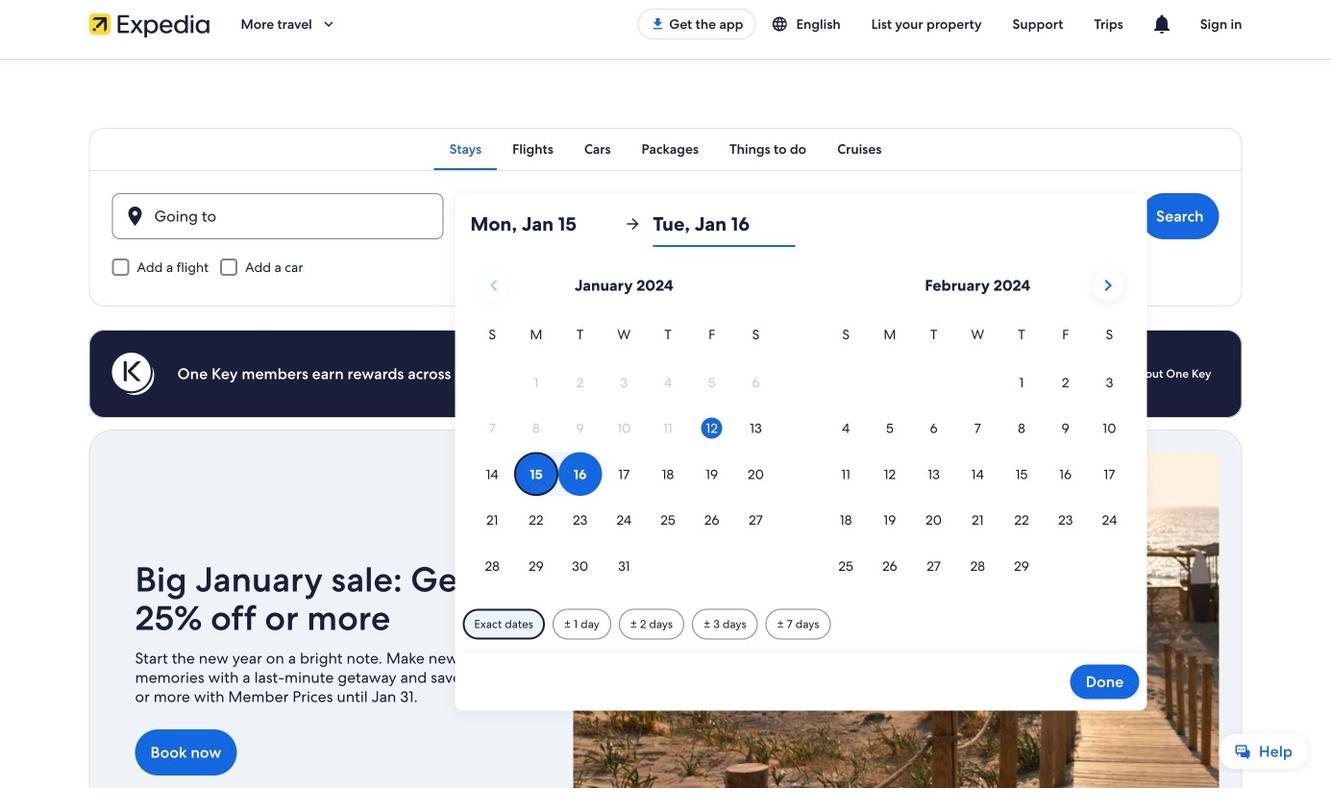Task type: describe. For each thing, give the bounding box(es) containing it.
small image
[[771, 15, 796, 33]]

download the app button image
[[650, 16, 665, 32]]

directional image
[[624, 215, 641, 233]]



Task type: vqa. For each thing, say whether or not it's contained in the screenshot.
Download the app button icon
yes



Task type: locate. For each thing, give the bounding box(es) containing it.
more travel image
[[320, 15, 337, 33]]

expedia logo image
[[89, 11, 210, 37]]

previous month image
[[482, 274, 506, 297]]

february 2024 element
[[824, 324, 1132, 590]]

january 2024 element
[[470, 324, 778, 590]]

application
[[470, 262, 1132, 590]]

main content
[[0, 59, 1331, 788]]

tab list
[[89, 128, 1242, 170]]

next month image
[[1097, 274, 1120, 297]]

today element
[[701, 418, 723, 439]]

communication center icon image
[[1150, 12, 1173, 36]]



